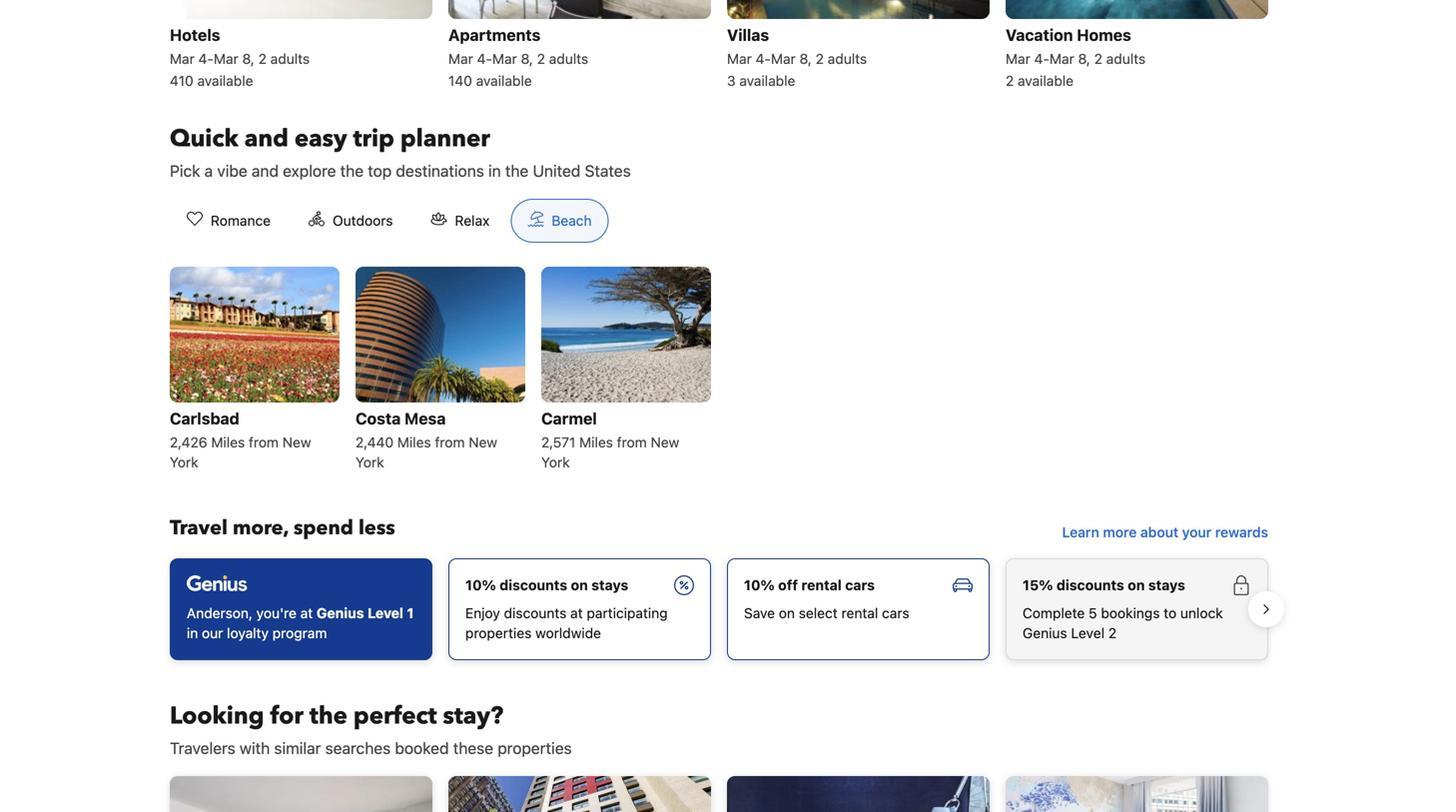 Task type: vqa. For each thing, say whether or not it's contained in the screenshot.
middle Miles
yes



Task type: describe. For each thing, give the bounding box(es) containing it.
vacation homes mar 4-mar 8, 2 adults 2 available
[[1006, 25, 1146, 89]]

destinations
[[396, 161, 484, 180]]

anderson, you're at genius level 1 in our loyalty program
[[187, 605, 414, 641]]

available inside vacation homes mar 4-mar 8, 2 adults 2 available
[[1018, 72, 1074, 89]]

pick
[[170, 161, 200, 180]]

15% discounts on stays
[[1023, 577, 1186, 593]]

easy
[[295, 122, 347, 155]]

york for carmel
[[542, 454, 570, 470]]

8, for apartments
[[521, 50, 533, 67]]

costa mesa 2,440 miles from new york
[[356, 409, 498, 470]]

more
[[1103, 524, 1137, 540]]

about
[[1141, 524, 1179, 540]]

a
[[205, 161, 213, 180]]

romance
[[211, 212, 271, 229]]

6 mar from the left
[[771, 50, 796, 67]]

travel
[[170, 514, 228, 542]]

new for carlsbad
[[283, 434, 311, 451]]

stays for 10% discounts on stays
[[592, 577, 629, 593]]

homes
[[1077, 25, 1132, 44]]

the left united
[[505, 161, 529, 180]]

5
[[1089, 605, 1098, 621]]

beach button
[[511, 199, 609, 243]]

costa
[[356, 409, 401, 428]]

0 vertical spatial and
[[245, 122, 289, 155]]

bookings
[[1101, 605, 1160, 621]]

from inside costa mesa 2,440 miles from new york
[[435, 434, 465, 451]]

looking for the perfect stay? travelers with similar searches booked these properties
[[170, 700, 572, 758]]

2,440
[[356, 434, 394, 451]]

carlsbad 2,426 miles from new york
[[170, 409, 311, 470]]

2 mar from the left
[[214, 50, 239, 67]]

4 mar from the left
[[493, 50, 517, 67]]

select
[[799, 605, 838, 621]]

0 vertical spatial cars
[[846, 577, 875, 593]]

properties inside looking for the perfect stay? travelers with similar searches booked these properties
[[498, 739, 572, 758]]

1 mar from the left
[[170, 50, 195, 67]]

4- for villas
[[756, 50, 771, 67]]

beach
[[552, 212, 592, 229]]

with
[[240, 739, 270, 758]]

7 mar from the left
[[1006, 50, 1031, 67]]

to
[[1164, 605, 1177, 621]]

enjoy discounts at participating properties worldwide
[[466, 605, 668, 641]]

perfect
[[354, 700, 437, 733]]

genius inside complete 5 bookings to unlock genius level 2
[[1023, 625, 1068, 641]]

miles for carlsbad
[[211, 434, 245, 451]]

york inside costa mesa 2,440 miles from new york
[[356, 454, 384, 470]]

carmel 2,571 miles from new york
[[542, 409, 680, 470]]

enjoy
[[466, 605, 500, 621]]

3 mar from the left
[[449, 50, 473, 67]]

in inside the anderson, you're at genius level 1 in our loyalty program
[[187, 625, 198, 641]]

2 inside apartments mar 4-mar 8, 2 adults 140 available
[[537, 50, 546, 67]]

quick and easy trip planner pick a vibe and explore the top destinations in the united states
[[170, 122, 631, 180]]

vacation
[[1006, 25, 1074, 44]]

your
[[1183, 524, 1212, 540]]

romance button
[[170, 199, 288, 243]]

participating
[[587, 605, 668, 621]]

0 vertical spatial rental
[[802, 577, 842, 593]]

5 mar from the left
[[727, 50, 752, 67]]

relax
[[455, 212, 490, 229]]

discounts inside enjoy discounts at participating properties worldwide
[[504, 605, 567, 621]]

properties inside enjoy discounts at participating properties worldwide
[[466, 625, 532, 641]]

loyalty
[[227, 625, 269, 641]]

from for carlsbad
[[249, 434, 279, 451]]

carlsbad
[[170, 409, 240, 428]]

you're
[[257, 605, 297, 621]]

new inside costa mesa 2,440 miles from new york
[[469, 434, 498, 451]]

searches
[[325, 739, 391, 758]]

4- for hotels
[[198, 50, 214, 67]]

miles for carmel
[[580, 434, 613, 451]]

unlock
[[1181, 605, 1224, 621]]

top
[[368, 161, 392, 180]]

1 vertical spatial rental
[[842, 605, 879, 621]]

spend
[[294, 514, 354, 542]]

explore
[[283, 161, 336, 180]]

less
[[359, 514, 395, 542]]

in inside quick and easy trip planner pick a vibe and explore the top destinations in the united states
[[489, 161, 501, 180]]

adults for villas
[[828, 50, 867, 67]]

worldwide
[[536, 625, 601, 641]]

new for carmel
[[651, 434, 680, 451]]

states
[[585, 161, 631, 180]]

learn
[[1063, 524, 1100, 540]]

on for bookings
[[1128, 577, 1145, 593]]

planner
[[401, 122, 490, 155]]

on for at
[[571, 577, 588, 593]]

region containing 10% discounts on stays
[[154, 550, 1285, 668]]

miles inside costa mesa 2,440 miles from new york
[[398, 434, 431, 451]]

stay?
[[443, 700, 504, 733]]

8, inside vacation homes mar 4-mar 8, 2 adults 2 available
[[1079, 50, 1091, 67]]

available for villas
[[740, 72, 796, 89]]

quick
[[170, 122, 239, 155]]

program
[[273, 625, 327, 641]]

travel more, spend less
[[170, 514, 395, 542]]

these
[[453, 739, 494, 758]]

booked
[[395, 739, 449, 758]]



Task type: locate. For each thing, give the bounding box(es) containing it.
2 horizontal spatial york
[[542, 454, 570, 470]]

2 8, from the left
[[521, 50, 533, 67]]

miles inside the 'carmel 2,571 miles from new york'
[[580, 434, 613, 451]]

0 horizontal spatial 10%
[[466, 577, 496, 593]]

2 horizontal spatial new
[[651, 434, 680, 451]]

at up worldwide
[[571, 605, 583, 621]]

adults for apartments
[[549, 50, 589, 67]]

0 horizontal spatial on
[[571, 577, 588, 593]]

trip
[[353, 122, 395, 155]]

apartments
[[449, 25, 541, 44]]

travelers
[[170, 739, 236, 758]]

miles
[[211, 434, 245, 451], [398, 434, 431, 451], [580, 434, 613, 451]]

10% up enjoy
[[466, 577, 496, 593]]

available for hotels
[[197, 72, 253, 89]]

2 horizontal spatial from
[[617, 434, 647, 451]]

from
[[249, 434, 279, 451], [435, 434, 465, 451], [617, 434, 647, 451]]

3 new from the left
[[651, 434, 680, 451]]

outdoors button
[[292, 199, 410, 243]]

available inside villas mar 4-mar 8, 2 adults 3 available
[[740, 72, 796, 89]]

cars
[[846, 577, 875, 593], [882, 605, 910, 621]]

discounts for 5
[[1057, 577, 1125, 593]]

4 8, from the left
[[1079, 50, 1091, 67]]

1 horizontal spatial miles
[[398, 434, 431, 451]]

2 york from the left
[[356, 454, 384, 470]]

adults inside villas mar 4-mar 8, 2 adults 3 available
[[828, 50, 867, 67]]

0 horizontal spatial in
[[187, 625, 198, 641]]

140
[[449, 72, 472, 89]]

villas
[[727, 25, 770, 44]]

available right 410
[[197, 72, 253, 89]]

1 horizontal spatial level
[[1072, 625, 1105, 641]]

available inside apartments mar 4-mar 8, 2 adults 140 available
[[476, 72, 532, 89]]

1 horizontal spatial york
[[356, 454, 384, 470]]

8, for hotels
[[242, 50, 255, 67]]

1 vertical spatial genius
[[1023, 625, 1068, 641]]

and right vibe
[[252, 161, 279, 180]]

1 stays from the left
[[592, 577, 629, 593]]

york down "2,571"
[[542, 454, 570, 470]]

similar
[[274, 739, 321, 758]]

0 vertical spatial properties
[[466, 625, 532, 641]]

0 vertical spatial in
[[489, 161, 501, 180]]

2 available from the left
[[476, 72, 532, 89]]

2 new from the left
[[469, 434, 498, 451]]

8, inside the hotels mar 4-mar 8, 2 adults 410 available
[[242, 50, 255, 67]]

10% discounts on stays
[[466, 577, 629, 593]]

1 at from the left
[[300, 605, 313, 621]]

2 stays from the left
[[1149, 577, 1186, 593]]

10% up save
[[744, 577, 775, 593]]

3 from from the left
[[617, 434, 647, 451]]

york inside the 'carmel 2,571 miles from new york'
[[542, 454, 570, 470]]

1 horizontal spatial cars
[[882, 605, 910, 621]]

1 10% from the left
[[466, 577, 496, 593]]

1 horizontal spatial new
[[469, 434, 498, 451]]

in up relax
[[489, 161, 501, 180]]

discounts down 10% discounts on stays
[[504, 605, 567, 621]]

learn more about your rewards link
[[1055, 514, 1277, 550]]

2 4- from the left
[[477, 50, 493, 67]]

at inside enjoy discounts at participating properties worldwide
[[571, 605, 583, 621]]

1 8, from the left
[[242, 50, 255, 67]]

at inside the anderson, you're at genius level 1 in our loyalty program
[[300, 605, 313, 621]]

4 adults from the left
[[1107, 50, 1146, 67]]

level inside the anderson, you're at genius level 1 in our loyalty program
[[368, 605, 404, 621]]

15%
[[1023, 577, 1054, 593]]

on up bookings
[[1128, 577, 1145, 593]]

discounts up 5
[[1057, 577, 1125, 593]]

0 horizontal spatial from
[[249, 434, 279, 451]]

the left "top"
[[340, 161, 364, 180]]

rental right "select"
[[842, 605, 879, 621]]

miles down mesa
[[398, 434, 431, 451]]

level left the 1
[[368, 605, 404, 621]]

hotels
[[170, 25, 220, 44]]

8 mar from the left
[[1050, 50, 1075, 67]]

2 from from the left
[[435, 434, 465, 451]]

2 at from the left
[[571, 605, 583, 621]]

looking
[[170, 700, 264, 733]]

miles down 'carlsbad'
[[211, 434, 245, 451]]

1 horizontal spatial from
[[435, 434, 465, 451]]

in
[[489, 161, 501, 180], [187, 625, 198, 641]]

0 horizontal spatial genius
[[317, 605, 364, 621]]

2 horizontal spatial miles
[[580, 434, 613, 451]]

1 vertical spatial cars
[[882, 605, 910, 621]]

level down 5
[[1072, 625, 1105, 641]]

off
[[779, 577, 798, 593]]

adults inside apartments mar 4-mar 8, 2 adults 140 available
[[549, 50, 589, 67]]

properties
[[466, 625, 532, 641], [498, 739, 572, 758]]

new
[[283, 434, 311, 451], [469, 434, 498, 451], [651, 434, 680, 451]]

1 vertical spatial level
[[1072, 625, 1105, 641]]

stays up "to"
[[1149, 577, 1186, 593]]

3 miles from the left
[[580, 434, 613, 451]]

410
[[170, 72, 194, 89]]

0 horizontal spatial miles
[[211, 434, 245, 451]]

genius up program
[[317, 605, 364, 621]]

on up enjoy discounts at participating properties worldwide
[[571, 577, 588, 593]]

1 available from the left
[[197, 72, 253, 89]]

rental
[[802, 577, 842, 593], [842, 605, 879, 621]]

available right 3
[[740, 72, 796, 89]]

0 horizontal spatial stays
[[592, 577, 629, 593]]

at for discounts
[[571, 605, 583, 621]]

available for apartments
[[476, 72, 532, 89]]

1 4- from the left
[[198, 50, 214, 67]]

for
[[270, 700, 304, 733]]

our
[[202, 625, 223, 641]]

2 miles from the left
[[398, 434, 431, 451]]

3 york from the left
[[542, 454, 570, 470]]

anderson,
[[187, 605, 253, 621]]

8, inside villas mar 4-mar 8, 2 adults 3 available
[[800, 50, 812, 67]]

10% for 10% discounts on stays
[[466, 577, 496, 593]]

properties down enjoy
[[466, 625, 532, 641]]

2 10% from the left
[[744, 577, 775, 593]]

genius inside the anderson, you're at genius level 1 in our loyalty program
[[317, 605, 364, 621]]

the right for at the left
[[310, 700, 348, 733]]

4- down vacation
[[1035, 50, 1050, 67]]

tab list containing romance
[[154, 199, 625, 244]]

cars right "select"
[[882, 605, 910, 621]]

carmel
[[542, 409, 597, 428]]

york for carlsbad
[[170, 454, 198, 470]]

available
[[197, 72, 253, 89], [476, 72, 532, 89], [740, 72, 796, 89], [1018, 72, 1074, 89]]

genius down complete
[[1023, 625, 1068, 641]]

2 adults from the left
[[549, 50, 589, 67]]

complete
[[1023, 605, 1085, 621]]

0 vertical spatial level
[[368, 605, 404, 621]]

rewards
[[1216, 524, 1269, 540]]

the inside looking for the perfect stay? travelers with similar searches booked these properties
[[310, 700, 348, 733]]

1 vertical spatial properties
[[498, 739, 572, 758]]

10% off rental cars
[[744, 577, 875, 593]]

0 horizontal spatial york
[[170, 454, 198, 470]]

1 miles from the left
[[211, 434, 245, 451]]

4 available from the left
[[1018, 72, 1074, 89]]

from right "2,571"
[[617, 434, 647, 451]]

on right save
[[779, 605, 795, 621]]

1 york from the left
[[170, 454, 198, 470]]

and
[[245, 122, 289, 155], [252, 161, 279, 180]]

2 inside the hotels mar 4-mar 8, 2 adults 410 available
[[258, 50, 267, 67]]

adults for hotels
[[271, 50, 310, 67]]

united
[[533, 161, 581, 180]]

rental up "select"
[[802, 577, 842, 593]]

4- for apartments
[[477, 50, 493, 67]]

more,
[[233, 514, 289, 542]]

1 vertical spatial and
[[252, 161, 279, 180]]

region
[[154, 550, 1285, 668]]

level inside complete 5 bookings to unlock genius level 2
[[1072, 625, 1105, 641]]

new inside the 'carmel 2,571 miles from new york'
[[651, 434, 680, 451]]

3 4- from the left
[[756, 50, 771, 67]]

save
[[744, 605, 775, 621]]

2 inside villas mar 4-mar 8, 2 adults 3 available
[[816, 50, 824, 67]]

vibe
[[217, 161, 248, 180]]

2
[[258, 50, 267, 67], [537, 50, 546, 67], [816, 50, 824, 67], [1095, 50, 1103, 67], [1006, 72, 1014, 89], [1109, 625, 1117, 641]]

new inside carlsbad 2,426 miles from new york
[[283, 434, 311, 451]]

adults inside the hotels mar 4-mar 8, 2 adults 410 available
[[271, 50, 310, 67]]

at up program
[[300, 605, 313, 621]]

york down 2,426
[[170, 454, 198, 470]]

relax button
[[414, 199, 507, 243]]

adults inside vacation homes mar 4-mar 8, 2 adults 2 available
[[1107, 50, 1146, 67]]

1 horizontal spatial genius
[[1023, 625, 1068, 641]]

1 new from the left
[[283, 434, 311, 451]]

mar
[[170, 50, 195, 67], [214, 50, 239, 67], [449, 50, 473, 67], [493, 50, 517, 67], [727, 50, 752, 67], [771, 50, 796, 67], [1006, 50, 1031, 67], [1050, 50, 1075, 67]]

tab list
[[154, 199, 625, 244]]

4- down villas
[[756, 50, 771, 67]]

cars up save on select rental cars
[[846, 577, 875, 593]]

discounts for discounts
[[500, 577, 568, 593]]

0 vertical spatial genius
[[317, 605, 364, 621]]

2,571
[[542, 434, 576, 451]]

8, for villas
[[800, 50, 812, 67]]

outdoors
[[333, 212, 393, 229]]

3 8, from the left
[[800, 50, 812, 67]]

4- inside villas mar 4-mar 8, 2 adults 3 available
[[756, 50, 771, 67]]

1 horizontal spatial 10%
[[744, 577, 775, 593]]

0 horizontal spatial new
[[283, 434, 311, 451]]

3 available from the left
[[740, 72, 796, 89]]

villas mar 4-mar 8, 2 adults 3 available
[[727, 25, 867, 89]]

4-
[[198, 50, 214, 67], [477, 50, 493, 67], [756, 50, 771, 67], [1035, 50, 1050, 67]]

2 horizontal spatial on
[[1128, 577, 1145, 593]]

apartments mar 4-mar 8, 2 adults 140 available
[[449, 25, 589, 89]]

miles down carmel
[[580, 434, 613, 451]]

york down the 2,440
[[356, 454, 384, 470]]

0 horizontal spatial at
[[300, 605, 313, 621]]

from right 2,426
[[249, 434, 279, 451]]

york
[[170, 454, 198, 470], [356, 454, 384, 470], [542, 454, 570, 470]]

from inside the 'carmel 2,571 miles from new york'
[[617, 434, 647, 451]]

1
[[407, 605, 414, 621]]

adults
[[271, 50, 310, 67], [549, 50, 589, 67], [828, 50, 867, 67], [1107, 50, 1146, 67]]

available right 140
[[476, 72, 532, 89]]

york inside carlsbad 2,426 miles from new york
[[170, 454, 198, 470]]

mesa
[[405, 409, 446, 428]]

blue genius logo image
[[187, 575, 247, 591], [187, 575, 247, 591]]

the
[[340, 161, 364, 180], [505, 161, 529, 180], [310, 700, 348, 733]]

0 horizontal spatial level
[[368, 605, 404, 621]]

learn more about your rewards
[[1063, 524, 1269, 540]]

2 inside complete 5 bookings to unlock genius level 2
[[1109, 625, 1117, 641]]

10% for 10% off rental cars
[[744, 577, 775, 593]]

at for you're
[[300, 605, 313, 621]]

from inside carlsbad 2,426 miles from new york
[[249, 434, 279, 451]]

1 vertical spatial in
[[187, 625, 198, 641]]

and up vibe
[[245, 122, 289, 155]]

1 horizontal spatial stays
[[1149, 577, 1186, 593]]

from for carmel
[[617, 434, 647, 451]]

from down mesa
[[435, 434, 465, 451]]

complete 5 bookings to unlock genius level 2
[[1023, 605, 1224, 641]]

stays for 15% discounts on stays
[[1149, 577, 1186, 593]]

in left our
[[187, 625, 198, 641]]

save on select rental cars
[[744, 605, 910, 621]]

0 horizontal spatial cars
[[846, 577, 875, 593]]

4- inside apartments mar 4-mar 8, 2 adults 140 available
[[477, 50, 493, 67]]

discounts
[[500, 577, 568, 593], [1057, 577, 1125, 593], [504, 605, 567, 621]]

4- down the apartments
[[477, 50, 493, 67]]

2,426
[[170, 434, 207, 451]]

available down vacation
[[1018, 72, 1074, 89]]

4- inside the hotels mar 4-mar 8, 2 adults 410 available
[[198, 50, 214, 67]]

3
[[727, 72, 736, 89]]

1 horizontal spatial on
[[779, 605, 795, 621]]

stays
[[592, 577, 629, 593], [1149, 577, 1186, 593]]

available inside the hotels mar 4-mar 8, 2 adults 410 available
[[197, 72, 253, 89]]

1 adults from the left
[[271, 50, 310, 67]]

1 from from the left
[[249, 434, 279, 451]]

on
[[571, 577, 588, 593], [1128, 577, 1145, 593], [779, 605, 795, 621]]

miles inside carlsbad 2,426 miles from new york
[[211, 434, 245, 451]]

3 adults from the left
[[828, 50, 867, 67]]

1 horizontal spatial in
[[489, 161, 501, 180]]

4 4- from the left
[[1035, 50, 1050, 67]]

8,
[[242, 50, 255, 67], [521, 50, 533, 67], [800, 50, 812, 67], [1079, 50, 1091, 67]]

hotels mar 4-mar 8, 2 adults 410 available
[[170, 25, 310, 89]]

4- inside vacation homes mar 4-mar 8, 2 adults 2 available
[[1035, 50, 1050, 67]]

8, inside apartments mar 4-mar 8, 2 adults 140 available
[[521, 50, 533, 67]]

discounts up enjoy discounts at participating properties worldwide
[[500, 577, 568, 593]]

stays up participating
[[592, 577, 629, 593]]

1 horizontal spatial at
[[571, 605, 583, 621]]

properties right these
[[498, 739, 572, 758]]

4- down hotels
[[198, 50, 214, 67]]



